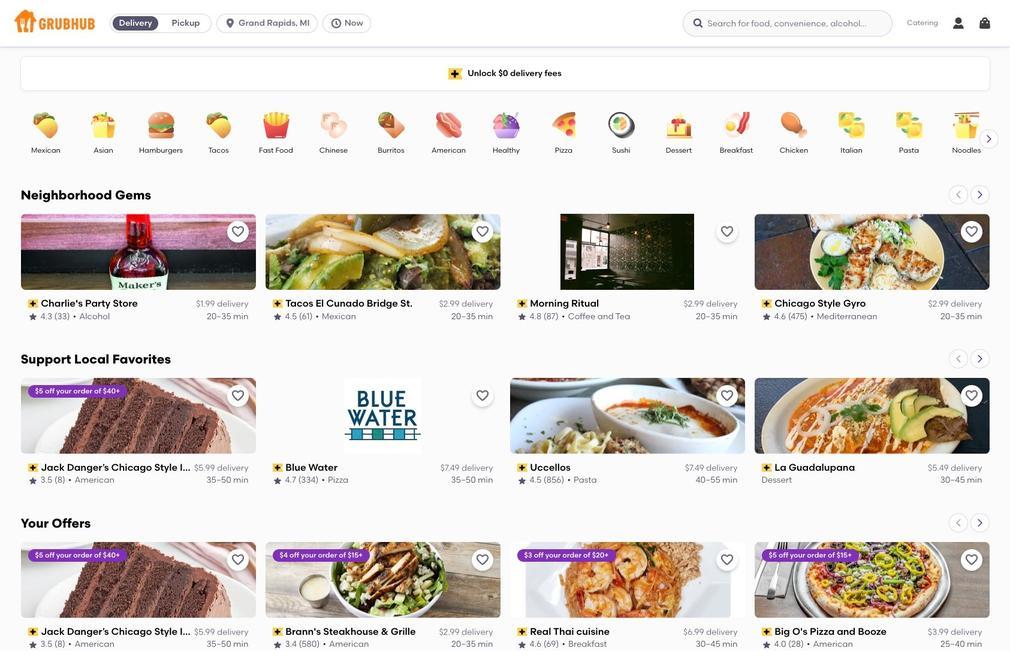 Task type: describe. For each thing, give the bounding box(es) containing it.
noodles image
[[946, 112, 988, 138]]

mexican image
[[25, 112, 67, 138]]

chinese image
[[313, 112, 355, 138]]

subscription pass image for chicago style gyro logo
[[762, 300, 772, 308]]

chicago style gyro logo image
[[754, 214, 989, 290]]

star icon image for tacos el cunado bridge st. logo
[[272, 312, 282, 322]]

asian image
[[82, 112, 124, 138]]

caret right icon image for chicago style gyro logo
[[975, 190, 985, 200]]

sushi image
[[600, 112, 642, 138]]

star icon image for blue water logo subscription pass icon's jack danger's chicago style italian beef logo
[[28, 476, 37, 486]]

star icon image for charlie's party store logo
[[28, 312, 37, 322]]

charlie's party store logo image
[[21, 214, 256, 290]]

fast food image
[[255, 112, 297, 138]]

pasta image
[[888, 112, 930, 138]]

star icon image for big o's pizza and booze logo
[[762, 641, 771, 650]]

star icon image for jack danger's chicago style italian beef logo corresponding to subscription pass image associated with the brann's steakhouse & grille logo
[[28, 641, 37, 650]]

star icon image for blue water logo
[[272, 476, 282, 486]]

1 horizontal spatial svg image
[[693, 17, 705, 29]]

caret right icon image for "la guadalupana logo"
[[975, 354, 985, 364]]

subscription pass image for big o's pizza and booze logo
[[762, 628, 772, 637]]

dessert image
[[658, 112, 700, 138]]

subscription pass image for "la guadalupana logo"
[[762, 464, 772, 473]]

subscription pass image for morning ritual logo
[[517, 300, 528, 308]]

main navigation navigation
[[0, 0, 1010, 47]]



Task type: locate. For each thing, give the bounding box(es) containing it.
star icon image for uccellos logo on the bottom right
[[517, 476, 527, 486]]

1 caret left icon image from the top
[[953, 190, 963, 200]]

1 jack danger's chicago style italian beef logo image from the top
[[21, 378, 256, 454]]

subscription pass image
[[272, 300, 283, 308], [517, 300, 528, 308], [28, 464, 38, 473], [272, 464, 283, 473], [762, 464, 772, 473]]

caret left icon image for caret right icon related to big o's pizza and booze logo
[[953, 518, 963, 528]]

svg image
[[978, 16, 992, 31], [330, 17, 342, 29], [693, 17, 705, 29]]

star icon image for chicago style gyro logo
[[762, 312, 771, 322]]

morning ritual logo image
[[561, 214, 694, 290]]

0 vertical spatial jack danger's chicago style italian beef logo image
[[21, 378, 256, 454]]

caret right icon image
[[984, 134, 994, 144], [975, 190, 985, 200], [975, 354, 985, 364], [975, 518, 985, 528]]

grubhub plus flag logo image
[[449, 68, 463, 79]]

3 caret left icon image from the top
[[953, 518, 963, 528]]

la guadalupana logo image
[[754, 378, 989, 454]]

brann's steakhouse & grille logo image
[[265, 542, 500, 619]]

breakfast image
[[715, 112, 757, 138]]

2 vertical spatial caret left icon image
[[953, 518, 963, 528]]

2 horizontal spatial svg image
[[978, 16, 992, 31]]

svg image
[[951, 16, 966, 31], [224, 17, 236, 29]]

subscription pass image for charlie's party store logo
[[28, 300, 38, 308]]

subscription pass image for blue water logo
[[272, 464, 283, 473]]

hamburgers image
[[140, 112, 182, 138]]

blue water logo image
[[345, 378, 421, 454]]

healthy image
[[485, 112, 527, 138]]

real thai cuisine logo image
[[510, 542, 745, 619]]

0 horizontal spatial svg image
[[224, 17, 236, 29]]

star icon image for the brann's steakhouse & grille logo
[[272, 641, 282, 650]]

jack danger's chicago style italian beef logo image
[[21, 378, 256, 454], [21, 542, 256, 619]]

pizza image
[[543, 112, 585, 138]]

american image
[[428, 112, 470, 138]]

subscription pass image for the brann's steakhouse & grille logo
[[272, 628, 283, 637]]

burritos image
[[370, 112, 412, 138]]

italian image
[[831, 112, 873, 138]]

1 horizontal spatial svg image
[[951, 16, 966, 31]]

2 jack danger's chicago style italian beef logo image from the top
[[21, 542, 256, 619]]

1 vertical spatial jack danger's chicago style italian beef logo image
[[21, 542, 256, 619]]

big o's pizza and booze logo image
[[754, 542, 989, 619]]

star icon image for real thai cuisine logo
[[517, 641, 527, 650]]

tacos el cunado bridge st. logo image
[[265, 214, 500, 290]]

caret right icon image for big o's pizza and booze logo
[[975, 518, 985, 528]]

chicken image
[[773, 112, 815, 138]]

subscription pass image for real thai cuisine logo
[[517, 628, 528, 637]]

0 vertical spatial caret left icon image
[[953, 190, 963, 200]]

jack danger's chicago style italian beef logo image for subscription pass image associated with the brann's steakhouse & grille logo
[[21, 542, 256, 619]]

subscription pass image for tacos el cunado bridge st. logo
[[272, 300, 283, 308]]

star icon image for morning ritual logo
[[517, 312, 527, 322]]

caret left icon image
[[953, 190, 963, 200], [953, 354, 963, 364], [953, 518, 963, 528]]

jack danger's chicago style italian beef logo image for blue water logo subscription pass icon
[[21, 378, 256, 454]]

star icon image
[[28, 312, 37, 322], [272, 312, 282, 322], [517, 312, 527, 322], [762, 312, 771, 322], [28, 476, 37, 486], [272, 476, 282, 486], [517, 476, 527, 486], [28, 641, 37, 650], [272, 641, 282, 650], [517, 641, 527, 650], [762, 641, 771, 650]]

2 caret left icon image from the top
[[953, 354, 963, 364]]

subscription pass image
[[28, 300, 38, 308], [762, 300, 772, 308], [517, 464, 528, 473], [28, 628, 38, 637], [272, 628, 283, 637], [517, 628, 528, 637], [762, 628, 772, 637]]

1 vertical spatial caret left icon image
[[953, 354, 963, 364]]

subscription pass image for uccellos logo on the bottom right
[[517, 464, 528, 473]]

uccellos logo image
[[510, 378, 745, 454]]

Search for food, convenience, alcohol... search field
[[683, 10, 893, 37]]

0 horizontal spatial svg image
[[330, 17, 342, 29]]

tacos image
[[198, 112, 239, 138]]

caret left icon image for caret right icon associated with "la guadalupana logo"
[[953, 354, 963, 364]]

caret left icon image for chicago style gyro logo caret right icon
[[953, 190, 963, 200]]



Task type: vqa. For each thing, say whether or not it's contained in the screenshot.
Breakfast image
yes



